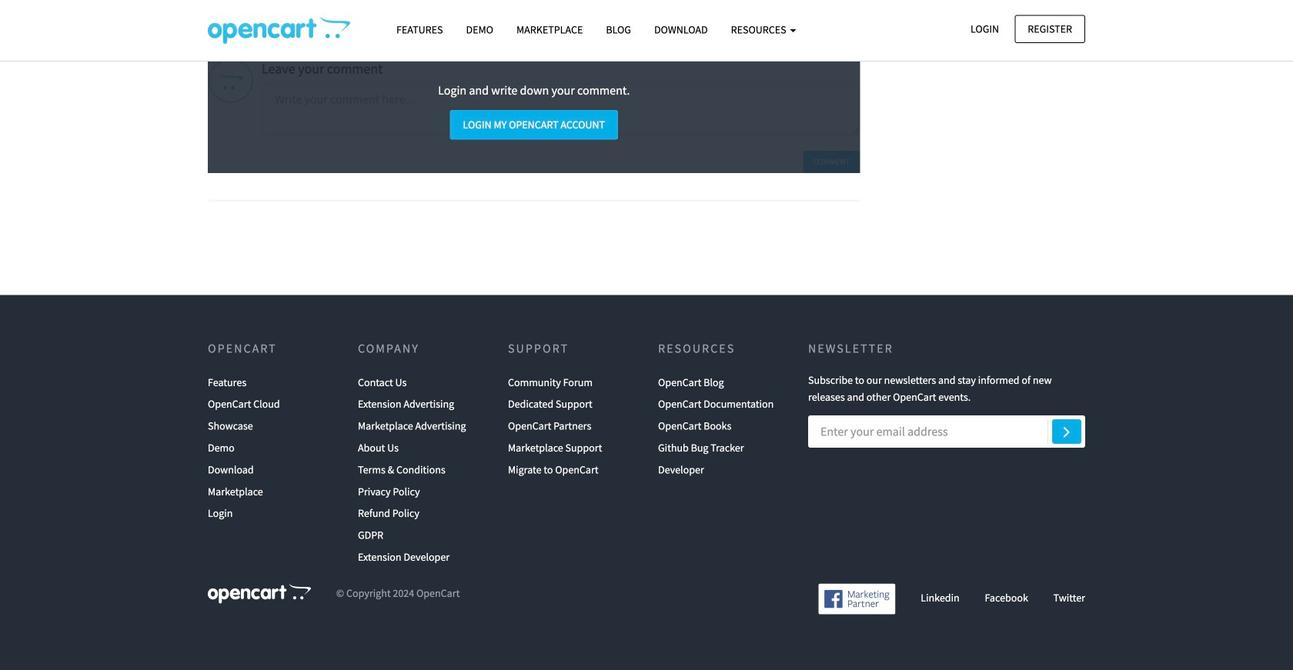 Task type: describe. For each thing, give the bounding box(es) containing it.
angle right image
[[1064, 423, 1071, 441]]

Write your comment here... text field
[[262, 84, 861, 135]]

how to start an e-commerce business: supply chain, shopping cart & beyond image
[[208, 16, 350, 44]]

opencart image
[[208, 584, 311, 604]]



Task type: locate. For each thing, give the bounding box(es) containing it.
facebook marketing partner image
[[819, 584, 896, 615]]



Task type: vqa. For each thing, say whether or not it's contained in the screenshot.
Node IMAGE
no



